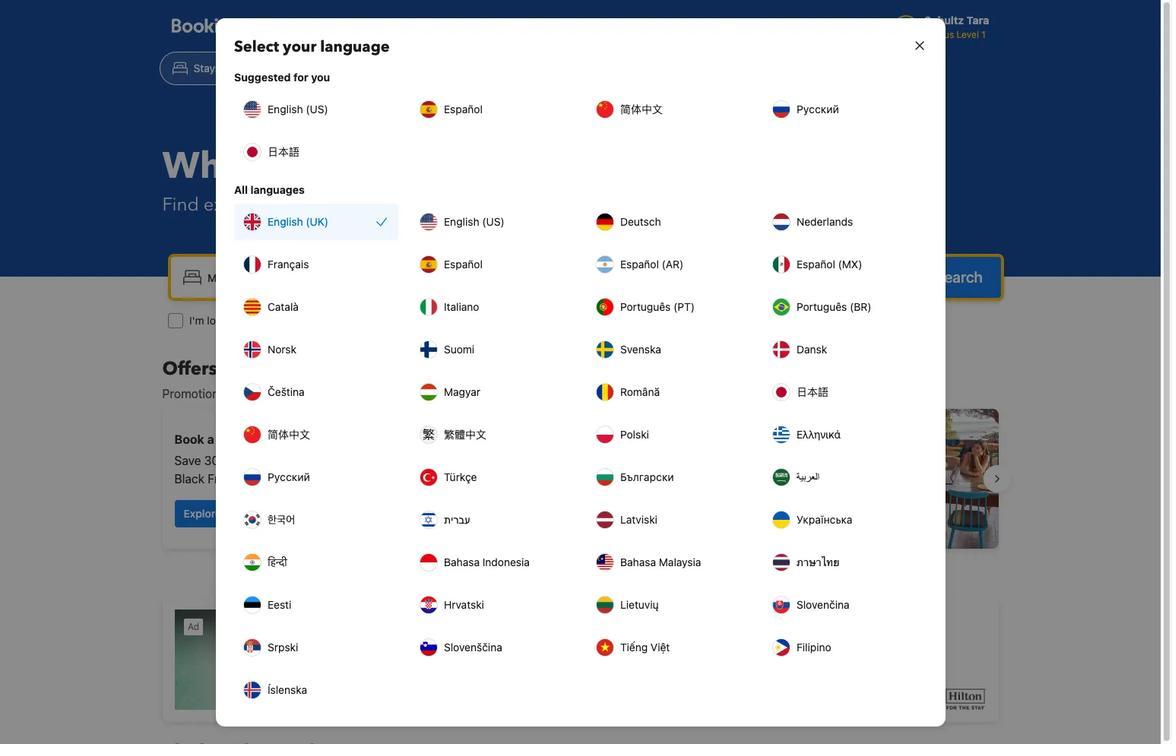 Task type: vqa. For each thing, say whether or not it's contained in the screenshot.


Task type: describe. For each thing, give the bounding box(es) containing it.
lietuvių
[[620, 599, 659, 611]]

0 vertical spatial or
[[338, 314, 348, 327]]

adults
[[733, 271, 764, 284]]

promotions,
[[162, 387, 229, 401]]

malaysia
[[659, 556, 701, 569]]

português for português (br)
[[797, 300, 847, 313]]

for inside offers promotions, deals and special offers for you
[[365, 387, 381, 401]]

עברית
[[444, 513, 470, 526]]

ελληνικά button
[[763, 417, 927, 453]]

ελληνικά
[[797, 428, 841, 441]]

latviski button
[[587, 502, 751, 538]]

entire
[[277, 314, 305, 327]]

svenska button
[[587, 332, 751, 368]]

offering
[[702, 445, 745, 459]]

find inside where to next, schultz? find exclusive genius rewards in every corner of the world!
[[162, 192, 199, 218]]

home
[[308, 314, 335, 327]]

繁體中文
[[444, 428, 486, 441]]

looking for i'm
[[207, 314, 243, 327]]

nederlands button
[[763, 204, 927, 240]]

advertisement region
[[162, 598, 999, 722]]

progress bar inside offers main content
[[553, 561, 608, 567]]

українська button
[[763, 502, 927, 538]]

child
[[781, 271, 805, 284]]

0 vertical spatial 日本語 button
[[234, 134, 398, 170]]

explore deals
[[184, 507, 251, 520]]

search for black friday deals on stays image
[[438, 409, 575, 549]]

bahasa malaysia
[[620, 556, 701, 569]]

you inside offers promotions, deals and special offers for you
[[384, 387, 404, 401]]

reduced
[[710, 463, 756, 477]]

italiano button
[[410, 289, 575, 326]]

hrvatski
[[444, 599, 484, 611]]

deals
[[245, 472, 275, 486]]

suomi
[[444, 343, 474, 356]]

i'm for i'm travelling for work
[[435, 314, 450, 327]]

português (br)
[[797, 300, 872, 313]]

polski button
[[587, 417, 751, 453]]

1 1 from the left
[[773, 271, 778, 284]]

for for i'm looking for an entire home or apartment
[[246, 314, 259, 327]]

list
[[773, 21, 793, 34]]

(mx)
[[838, 258, 862, 271]]

flights link
[[236, 52, 316, 85]]

türkçe button
[[410, 459, 575, 496]]

0 vertical spatial english (us) button
[[234, 91, 398, 128]]

português (br) button
[[763, 289, 927, 326]]

a for find
[[632, 516, 638, 529]]

property
[[824, 21, 873, 34]]

check-out date button
[[582, 264, 672, 291]]

1 vertical spatial english (us) button
[[410, 204, 575, 240]]

latviski
[[620, 513, 657, 526]]

stays
[[296, 454, 325, 468]]

the
[[567, 192, 594, 218]]

won't
[[270, 433, 303, 446]]

ภาษาไทย
[[797, 556, 840, 569]]

take your longest holiday yet image
[[862, 409, 999, 549]]

stays,
[[628, 463, 660, 477]]

long-
[[749, 445, 778, 459]]

special
[[288, 387, 327, 401]]

한국어
[[267, 513, 295, 526]]

magyar button
[[410, 374, 575, 411]]

travelling
[[453, 314, 498, 327]]

your for longest
[[629, 424, 656, 437]]

check-out date
[[588, 271, 666, 284]]

2 · from the left
[[808, 271, 811, 284]]

2 adults · 1 child · 1 room button
[[696, 263, 908, 292]]

suggested
[[234, 71, 291, 84]]

polski
[[620, 428, 649, 441]]

a for book
[[207, 433, 214, 446]]

flights
[[647, 314, 678, 327]]

español (mx) button
[[763, 246, 927, 283]]

all languages
[[234, 183, 304, 196]]

for inside select your language dialog
[[293, 71, 308, 84]]

(pt)
[[674, 300, 695, 313]]

find a stay link
[[599, 510, 671, 537]]

next,
[[335, 141, 423, 192]]

every
[[437, 192, 482, 218]]

apartment
[[351, 314, 402, 327]]

1 horizontal spatial (us)
[[482, 215, 504, 228]]

bahasa malaysia button
[[587, 545, 751, 581]]

bahasa for bahasa indonesia
[[444, 556, 480, 569]]

1 horizontal spatial 日本語
[[797, 386, 829, 399]]

i'm
[[575, 314, 589, 327]]

हिन्दी
[[267, 556, 287, 569]]

filipino button
[[763, 630, 927, 666]]

español button for 简体中文
[[410, 91, 575, 128]]

deutsch
[[620, 215, 661, 228]]

forget
[[306, 433, 342, 446]]

your for language
[[283, 37, 316, 57]]

български button
[[587, 459, 751, 496]]

exclusive
[[204, 192, 279, 218]]

work
[[517, 314, 541, 327]]

your for property
[[796, 21, 821, 34]]

italiano
[[444, 300, 479, 313]]

català
[[267, 300, 298, 313]]

français
[[267, 258, 309, 271]]

room
[[822, 271, 848, 284]]

lietuvių button
[[587, 587, 751, 624]]

you inside book a stay you won't forget save 30% or more on stays with black friday deals
[[245, 433, 267, 446]]

0 vertical spatial (us)
[[306, 103, 328, 116]]

español button for español (ar)
[[410, 246, 575, 283]]

take
[[599, 424, 626, 437]]

genius
[[284, 192, 342, 218]]

íslenska
[[267, 684, 307, 697]]

save
[[175, 454, 201, 468]]

español (mx)
[[797, 258, 862, 271]]

english for 日本語
[[267, 103, 303, 116]]

tiếng việt button
[[587, 630, 751, 666]]

i'm looking for an entire home or apartment
[[189, 314, 402, 327]]

deals inside explore deals link
[[224, 507, 251, 520]]

português for português (pt)
[[620, 300, 671, 313]]

world!
[[599, 192, 652, 218]]

0 horizontal spatial 简体中文 button
[[234, 417, 398, 453]]

(uk)
[[306, 215, 328, 228]]

for for i'm looking for flights
[[631, 314, 644, 327]]



Task type: locate. For each thing, give the bounding box(es) containing it.
dansk
[[797, 343, 827, 356]]

· right child
[[808, 271, 811, 284]]

stay for find
[[641, 516, 662, 529]]

list your property link
[[763, 9, 882, 46]]

0 horizontal spatial english (us) button
[[234, 91, 398, 128]]

you inside dialog
[[311, 71, 330, 84]]

english (us) for the topmost english (us) button
[[267, 103, 328, 116]]

0 horizontal spatial find
[[162, 192, 199, 218]]

norsk button
[[234, 332, 398, 368]]

language
[[320, 37, 390, 57]]

bahasa up hrvatski
[[444, 556, 480, 569]]

you down select your language
[[311, 71, 330, 84]]

简体中文 for the left 简体中文 button
[[267, 428, 310, 441]]

stay up 30%
[[217, 433, 242, 446]]

explore deals link
[[175, 500, 260, 528]]

0 horizontal spatial bahasa
[[444, 556, 480, 569]]

1 vertical spatial 简体中文 button
[[234, 417, 398, 453]]

yet
[[751, 424, 770, 437]]

list your property
[[773, 21, 873, 34]]

stay down rates.
[[641, 516, 662, 529]]

0 horizontal spatial stay
[[217, 433, 242, 446]]

1 vertical spatial русский
[[267, 471, 310, 484]]

català button
[[234, 289, 398, 326]]

deals inside offers promotions, deals and special offers for you
[[232, 387, 261, 401]]

· right the adults
[[767, 271, 770, 284]]

term
[[599, 463, 625, 477]]

简体中文 button
[[587, 91, 751, 128], [234, 417, 398, 453]]

hrvatski button
[[410, 587, 575, 624]]

bahasa for bahasa malaysia
[[620, 556, 656, 569]]

日本語
[[267, 145, 299, 158], [797, 386, 829, 399]]

1 · from the left
[[767, 271, 770, 284]]

2 adults · 1 child · 1 room
[[724, 271, 848, 284]]

0 horizontal spatial your
[[283, 37, 316, 57]]

i'm
[[189, 314, 204, 327], [435, 314, 450, 327]]

region
[[150, 403, 1011, 555]]

1 vertical spatial 日本語 button
[[763, 374, 927, 411]]

rates.
[[647, 481, 678, 495]]

0 vertical spatial deals
[[232, 387, 261, 401]]

i'm down italiano
[[435, 314, 450, 327]]

0 horizontal spatial you
[[245, 433, 267, 446]]

0 horizontal spatial a
[[207, 433, 214, 446]]

0 vertical spatial русский
[[797, 103, 839, 116]]

a inside book a stay you won't forget save 30% or more on stays with black friday deals
[[207, 433, 214, 446]]

0 horizontal spatial português
[[620, 300, 671, 313]]

português
[[620, 300, 671, 313], [797, 300, 847, 313]]

find down where
[[162, 192, 199, 218]]

select
[[234, 37, 279, 57]]

0 horizontal spatial 日本語 button
[[234, 134, 398, 170]]

1 horizontal spatial english (us)
[[444, 215, 504, 228]]

1 horizontal spatial 日本語 button
[[763, 374, 927, 411]]

1 i'm from the left
[[189, 314, 204, 327]]

indonesia
[[482, 556, 530, 569]]

1 vertical spatial a
[[632, 516, 638, 529]]

for for i'm travelling for work
[[501, 314, 514, 327]]

русский
[[797, 103, 839, 116], [267, 471, 310, 484]]

0 vertical spatial español button
[[410, 91, 575, 128]]

0 vertical spatial 简体中文
[[620, 103, 663, 116]]

2 1 from the left
[[814, 271, 819, 284]]

english (us) button down schultz?
[[410, 204, 575, 240]]

1 vertical spatial stay
[[641, 516, 662, 529]]

2 vertical spatial your
[[629, 424, 656, 437]]

0 horizontal spatial english (us)
[[267, 103, 328, 116]]

stay inside 'link'
[[641, 516, 662, 529]]

1 português from the left
[[620, 300, 671, 313]]

2 horizontal spatial you
[[384, 387, 404, 401]]

1 horizontal spatial you
[[311, 71, 330, 84]]

čeština
[[267, 386, 304, 399]]

looking right i'm
[[592, 314, 628, 327]]

한국어 button
[[234, 502, 398, 538]]

1 español button from the top
[[410, 91, 575, 128]]

english inside button
[[267, 215, 303, 228]]

bahasa down find a stay 'link'
[[620, 556, 656, 569]]

日本語 button up ελληνικά button
[[763, 374, 927, 411]]

tiếng việt
[[620, 641, 670, 654]]

find down monthly
[[608, 516, 630, 529]]

0 vertical spatial 简体中文 button
[[587, 91, 751, 128]]

0 horizontal spatial i'm
[[189, 314, 204, 327]]

română button
[[587, 374, 751, 411]]

or
[[338, 314, 348, 327], [233, 454, 245, 468]]

stays link
[[159, 52, 233, 85]]

2
[[724, 271, 731, 284]]

1 vertical spatial deals
[[224, 507, 251, 520]]

1 horizontal spatial 简体中文
[[620, 103, 663, 116]]

0 horizontal spatial 简体中文
[[267, 428, 310, 441]]

english left (uk)
[[267, 215, 303, 228]]

1
[[773, 271, 778, 284], [814, 271, 819, 284]]

1 horizontal spatial a
[[632, 516, 638, 529]]

1 horizontal spatial or
[[338, 314, 348, 327]]

1 horizontal spatial 简体中文 button
[[587, 91, 751, 128]]

简体中文 for 简体中文 button to the top
[[620, 103, 663, 116]]

for left work on the top left of page
[[501, 314, 514, 327]]

1 horizontal spatial português
[[797, 300, 847, 313]]

1 horizontal spatial ·
[[808, 271, 811, 284]]

a right book
[[207, 433, 214, 446]]

1 horizontal spatial 1
[[814, 271, 819, 284]]

tiếng
[[620, 641, 648, 654]]

bahasa inside button
[[620, 556, 656, 569]]

1 horizontal spatial find
[[608, 516, 630, 529]]

(us) down suggested for you
[[306, 103, 328, 116]]

español button up italiano button
[[410, 246, 575, 283]]

2 bahasa from the left
[[620, 556, 656, 569]]

deals left and
[[232, 387, 261, 401]]

at
[[696, 463, 707, 477]]

0 vertical spatial english (us)
[[267, 103, 328, 116]]

日本語 up languages
[[267, 145, 299, 158]]

русский button
[[763, 91, 927, 128], [234, 459, 398, 496]]

book a stay you won't forget save 30% or more on stays with black friday deals
[[175, 433, 351, 486]]

for down português (pt)
[[631, 314, 644, 327]]

türkçe
[[444, 471, 477, 484]]

1 vertical spatial 日本語
[[797, 386, 829, 399]]

简体中文
[[620, 103, 663, 116], [267, 428, 310, 441]]

and
[[264, 387, 285, 401]]

1 vertical spatial find
[[608, 516, 630, 529]]

български
[[620, 471, 674, 484]]

take your longest holiday yet browse properties offering long- term stays, many at reduced monthly rates.
[[599, 424, 778, 495]]

0 vertical spatial 日本語
[[267, 145, 299, 158]]

português (pt)
[[620, 300, 695, 313]]

or right 30%
[[233, 454, 245, 468]]

looking left an
[[207, 314, 243, 327]]

date
[[644, 271, 666, 284]]

english (us)
[[267, 103, 328, 116], [444, 215, 504, 228]]

1 horizontal spatial your
[[629, 424, 656, 437]]

1 vertical spatial русский button
[[234, 459, 398, 496]]

english (uk)
[[267, 215, 328, 228]]

select your language dialog
[[197, 0, 964, 745]]

0 vertical spatial find
[[162, 192, 199, 218]]

español (ar) button
[[587, 246, 751, 283]]

português up flights
[[620, 300, 671, 313]]

español button up schultz?
[[410, 91, 575, 128]]

bahasa inside 'button'
[[444, 556, 480, 569]]

2 español button from the top
[[410, 246, 575, 283]]

black
[[175, 472, 205, 486]]

suomi button
[[410, 332, 575, 368]]

1 vertical spatial you
[[384, 387, 404, 401]]

you
[[311, 71, 330, 84], [384, 387, 404, 401], [245, 433, 267, 446]]

0 horizontal spatial русский
[[267, 471, 310, 484]]

2 i'm from the left
[[435, 314, 450, 327]]

offers main content
[[150, 357, 1011, 745]]

corner
[[487, 192, 541, 218]]

1 vertical spatial español button
[[410, 246, 575, 283]]

your up flights on the top
[[283, 37, 316, 57]]

looking
[[207, 314, 243, 327], [592, 314, 628, 327]]

1 bahasa from the left
[[444, 556, 480, 569]]

0 vertical spatial your
[[796, 21, 821, 34]]

português down room
[[797, 300, 847, 313]]

2 horizontal spatial your
[[796, 21, 821, 34]]

2 looking from the left
[[592, 314, 628, 327]]

1 vertical spatial or
[[233, 454, 245, 468]]

flights
[[271, 62, 303, 75]]

dansk button
[[763, 332, 927, 368]]

1 vertical spatial your
[[283, 37, 316, 57]]

bahasa indonesia button
[[410, 545, 575, 581]]

0 vertical spatial русский button
[[763, 91, 927, 128]]

search
[[935, 268, 983, 286]]

2 vertical spatial you
[[245, 433, 267, 446]]

0 vertical spatial stay
[[217, 433, 242, 446]]

1 horizontal spatial looking
[[592, 314, 628, 327]]

stay
[[217, 433, 242, 446], [641, 516, 662, 529]]

1 vertical spatial 简体中文
[[267, 428, 310, 441]]

2 português from the left
[[797, 300, 847, 313]]

0 horizontal spatial 日本語
[[267, 145, 299, 158]]

for right offers
[[365, 387, 381, 401]]

find inside 'link'
[[608, 516, 630, 529]]

1 horizontal spatial русский
[[797, 103, 839, 116]]

1 vertical spatial (us)
[[482, 215, 504, 228]]

हिन्दी button
[[234, 545, 398, 581]]

0 horizontal spatial (us)
[[306, 103, 328, 116]]

0 horizontal spatial русский button
[[234, 459, 398, 496]]

your inside take your longest holiday yet browse properties offering long- term stays, many at reduced monthly rates.
[[629, 424, 656, 437]]

english (us) button down suggested for you
[[234, 91, 398, 128]]

eesti button
[[234, 587, 398, 624]]

browse
[[599, 445, 639, 459]]

your inside dialog
[[283, 37, 316, 57]]

a inside 'link'
[[632, 516, 638, 529]]

your right list
[[796, 21, 821, 34]]

1 looking from the left
[[207, 314, 243, 327]]

日本語 button up the genius
[[234, 134, 398, 170]]

english (us) down suggested for you
[[267, 103, 328, 116]]

deals right explore
[[224, 507, 251, 520]]

עברית button
[[410, 502, 575, 538]]

a down monthly
[[632, 516, 638, 529]]

0 horizontal spatial ·
[[767, 271, 770, 284]]

(us) down schultz?
[[482, 215, 504, 228]]

english right in
[[444, 215, 479, 228]]

english (us) for bottommost english (us) button
[[444, 215, 504, 228]]

1 vertical spatial english (us)
[[444, 215, 504, 228]]

slovenčina
[[797, 599, 850, 611]]

check-
[[588, 271, 624, 284]]

0 vertical spatial a
[[207, 433, 214, 446]]

looking for i'm
[[592, 314, 628, 327]]

many
[[663, 463, 693, 477]]

or inside book a stay you won't forget save 30% or more on stays with black friday deals
[[233, 454, 245, 468]]

1 left child
[[773, 271, 778, 284]]

français button
[[234, 246, 398, 283]]

0 vertical spatial you
[[311, 71, 330, 84]]

english (us) right in
[[444, 215, 504, 228]]

0 horizontal spatial looking
[[207, 314, 243, 327]]

progress bar
[[553, 561, 608, 567]]

日本語 down dansk
[[797, 386, 829, 399]]

i'm for i'm looking for an entire home or apartment
[[189, 314, 204, 327]]

日本語 button
[[234, 134, 398, 170], [763, 374, 927, 411]]

stay inside book a stay you won't forget save 30% or more on stays with black friday deals
[[217, 433, 242, 446]]

español inside button
[[620, 258, 659, 271]]

svenska
[[620, 343, 661, 356]]

or right home
[[338, 314, 348, 327]]

book
[[175, 433, 204, 446]]

bahasa indonesia
[[444, 556, 530, 569]]

an
[[262, 314, 274, 327]]

íslenska button
[[234, 672, 398, 709]]

(ar)
[[662, 258, 684, 271]]

you right offers
[[384, 387, 404, 401]]

offers
[[330, 387, 362, 401]]

العربية
[[797, 471, 820, 484]]

0 horizontal spatial 1
[[773, 271, 778, 284]]

region containing take your longest holiday yet
[[150, 403, 1011, 555]]

0 horizontal spatial or
[[233, 454, 245, 468]]

1 horizontal spatial english (us) button
[[410, 204, 575, 240]]

i'm up "offers"
[[189, 314, 204, 327]]

čeština button
[[234, 374, 398, 411]]

holiday
[[706, 424, 749, 437]]

i'm travelling for work
[[435, 314, 541, 327]]

booking.com image
[[171, 18, 281, 37]]

you up more
[[245, 433, 267, 446]]

việt
[[651, 641, 670, 654]]

for down select your language
[[293, 71, 308, 84]]

1 horizontal spatial bahasa
[[620, 556, 656, 569]]

stay for book
[[217, 433, 242, 446]]

english down suggested for you
[[267, 103, 303, 116]]

your right take at the right
[[629, 424, 656, 437]]

english for english (us)
[[267, 215, 303, 228]]

all
[[234, 183, 248, 196]]

for left an
[[246, 314, 259, 327]]

1 horizontal spatial stay
[[641, 516, 662, 529]]

deutsch button
[[587, 204, 751, 240]]

1 horizontal spatial русский button
[[763, 91, 927, 128]]

monthly
[[599, 481, 643, 495]]

1 horizontal spatial i'm
[[435, 314, 450, 327]]

1 left room
[[814, 271, 819, 284]]



